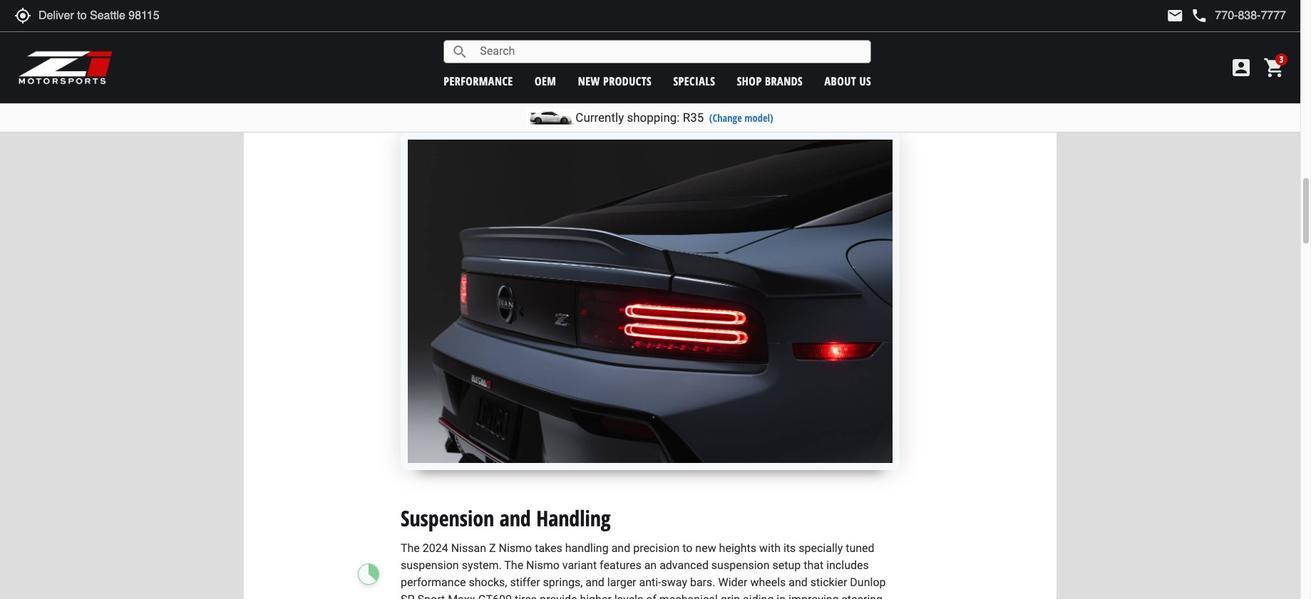 Task type: locate. For each thing, give the bounding box(es) containing it.
the
[[483, 15, 499, 28], [494, 32, 510, 45], [822, 49, 838, 62], [535, 83, 551, 97]]

intakes
[[841, 49, 877, 62]]

1 vertical spatial with
[[760, 542, 781, 555]]

0 vertical spatial nissan
[[614, 15, 649, 28]]

nismo down "takes" on the left bottom
[[526, 559, 560, 573]]

enhances down sculpted
[[483, 83, 532, 97]]

0 horizontal spatial suspension
[[401, 559, 459, 573]]

1 vertical spatial its
[[784, 542, 796, 555]]

z1 motorsports logo image
[[18, 50, 114, 86]]

for up aggressive
[[477, 32, 491, 45]]

to up advanced
[[683, 542, 693, 555]]

features for worked
[[723, 32, 765, 45]]

0 horizontal spatial 2024
[[423, 542, 448, 555]]

the
[[628, 32, 647, 45], [444, 66, 463, 80], [401, 542, 420, 555], [505, 559, 524, 573]]

powertrain,
[[554, 15, 611, 28]]

suspension
[[401, 504, 494, 533]]

a
[[768, 32, 774, 45], [425, 49, 431, 62], [616, 66, 622, 80]]

takes
[[535, 542, 563, 555]]

0 vertical spatial with
[[401, 49, 422, 62]]

0 vertical spatial for
[[477, 32, 491, 45]]

z inside the 2024 nissan z nismo takes handling and precision to new heights with its specially tuned suspension system. the nismo variant features an advanced suspension setup that includes performance shocks, stiffer springs, and larger anti-sway bars. wider wheels and stickier dunlop sp sport maxx gt600 tires provide higher levels of mechanical grip aiding in improving steer
[[489, 542, 496, 555]]

1 vertical spatial performance
[[401, 576, 466, 590]]

handling
[[565, 542, 609, 555]]

worked
[[731, 15, 768, 28]]

1 horizontal spatial for
[[704, 49, 719, 62]]

larger
[[570, 49, 599, 62], [608, 576, 637, 590]]

with up 'setup'
[[760, 542, 781, 555]]

larger up including
[[570, 49, 599, 62]]

a down on
[[768, 32, 774, 45]]

nissan down powertrain,
[[541, 32, 576, 45]]

levels
[[615, 593, 644, 600]]

0 horizontal spatial enhances
[[483, 83, 532, 97]]

nissan inside the 2024 nissan z nismo takes handling and precision to new heights with its specially tuned suspension system. the nismo variant features an advanced suspension setup that includes performance shocks, stiffer springs, and larger anti-sway bars. wider wheels and stickier dunlop sp sport maxx gt600 tires provide higher levels of mechanical grip aiding in improving steer
[[451, 542, 486, 555]]

0 horizontal spatial larger
[[570, 49, 599, 62]]

performance
[[444, 73, 513, 89], [401, 576, 466, 590]]

anti-
[[639, 576, 662, 590]]

performance down aggressive
[[444, 73, 513, 89]]

currently shopping: r35 (change model)
[[576, 111, 774, 125]]

1 vertical spatial new
[[696, 542, 717, 555]]

variant inside to complement the enhanced powertrain, nissan engineers have worked on aerodynamic improvements for the 2024 nissan z nismo. the nismo variant features a redesigned front fascia with a more aggressive grille and larger air intakes, allowing for improved airflow to the intakes and coolers. the sculpted bodywork, including a lowered stance, wider fenders, and three-piece rear spoiler, not only enhances the car's visual appeal but also enhances its aerodynamic efficiency.
[[686, 32, 720, 45]]

1 vertical spatial for
[[704, 49, 719, 62]]

larger inside to complement the enhanced powertrain, nissan engineers have worked on aerodynamic improvements for the 2024 nissan z nismo. the nismo variant features a redesigned front fascia with a more aggressive grille and larger air intakes, allowing for improved airflow to the intakes and coolers. the sculpted bodywork, including a lowered stance, wider fenders, and three-piece rear spoiler, not only enhances the car's visual appeal but also enhances its aerodynamic efficiency.
[[570, 49, 599, 62]]

new right car's
[[578, 73, 600, 89]]

0 horizontal spatial nissan
[[451, 542, 486, 555]]

redesigned
[[777, 32, 833, 45]]

with up 'coolers.'
[[401, 49, 422, 62]]

only
[[459, 83, 480, 97]]

specially
[[799, 542, 843, 555]]

0 vertical spatial aerodynamic
[[787, 15, 852, 28]]

variant down "handling"
[[563, 559, 597, 573]]

account_box link
[[1227, 56, 1257, 79]]

allowing
[[659, 49, 702, 62]]

1 horizontal spatial with
[[760, 542, 781, 555]]

0 horizontal spatial features
[[600, 559, 642, 573]]

fenders,
[[737, 66, 778, 80]]

2024 inside to complement the enhanced powertrain, nissan engineers have worked on aerodynamic improvements for the 2024 nissan z nismo. the nismo variant features a redesigned front fascia with a more aggressive grille and larger air intakes, allowing for improved airflow to the intakes and coolers. the sculpted bodywork, including a lowered stance, wider fenders, and three-piece rear spoiler, not only enhances the car's visual appeal but also enhances its aerodynamic efficiency.
[[513, 32, 538, 45]]

nismo for nissan
[[650, 32, 683, 45]]

2 horizontal spatial nissan
[[614, 15, 649, 28]]

z down powertrain,
[[579, 32, 586, 45]]

2024 down enhanced
[[513, 32, 538, 45]]

about
[[825, 73, 857, 89]]

1 horizontal spatial new
[[696, 542, 717, 555]]

1 horizontal spatial 2024
[[513, 32, 538, 45]]

coolers.
[[401, 66, 441, 80]]

variant
[[686, 32, 720, 45], [563, 559, 597, 573]]

1 vertical spatial to
[[683, 542, 693, 555]]

1 horizontal spatial its
[[784, 542, 796, 555]]

0 vertical spatial performance
[[444, 73, 513, 89]]

my_location
[[14, 7, 31, 24]]

1 vertical spatial nissan
[[541, 32, 576, 45]]

1 horizontal spatial suspension
[[712, 559, 770, 573]]

rear
[[862, 66, 882, 80]]

to complement the enhanced powertrain, nissan engineers have worked on aerodynamic improvements for the 2024 nissan z nismo. the nismo variant features a redesigned front fascia with a more aggressive grille and larger air intakes, allowing for improved airflow to the intakes and coolers. the sculpted bodywork, including a lowered stance, wider fenders, and three-piece rear spoiler, not only enhances the car's visual appeal but also enhances its aerodynamic efficiency.
[[401, 15, 899, 97]]

features left an
[[600, 559, 642, 573]]

the down suspension
[[401, 542, 420, 555]]

2024 down suspension
[[423, 542, 448, 555]]

wider
[[719, 576, 748, 590]]

0 vertical spatial nismo
[[650, 32, 683, 45]]

0 horizontal spatial for
[[477, 32, 491, 45]]

nismo down "engineers" on the top of page
[[650, 32, 683, 45]]

0 horizontal spatial variant
[[563, 559, 597, 573]]

a up 'coolers.'
[[425, 49, 431, 62]]

Search search field
[[469, 41, 871, 63]]

2 horizontal spatial a
[[768, 32, 774, 45]]

suspension
[[401, 559, 459, 573], [712, 559, 770, 573]]

features inside to complement the enhanced powertrain, nissan engineers have worked on aerodynamic improvements for the 2024 nissan z nismo. the nismo variant features a redesigned front fascia with a more aggressive grille and larger air intakes, allowing for improved airflow to the intakes and coolers. the sculpted bodywork, including a lowered stance, wider fenders, and three-piece rear spoiler, not only enhances the car's visual appeal but also enhances its aerodynamic efficiency.
[[723, 32, 765, 45]]

precision
[[634, 542, 680, 555]]

for up wider
[[704, 49, 719, 62]]

1 vertical spatial z
[[489, 542, 496, 555]]

1 enhances from the left
[[483, 83, 532, 97]]

2 vertical spatial nismo
[[526, 559, 560, 573]]

2 vertical spatial nissan
[[451, 542, 486, 555]]

0 horizontal spatial a
[[425, 49, 431, 62]]

an
[[645, 559, 657, 573]]

also
[[668, 83, 690, 97]]

intakes,
[[618, 49, 657, 62]]

0 vertical spatial variant
[[686, 32, 720, 45]]

features inside the 2024 nissan z nismo takes handling and precision to new heights with its specially tuned suspension system. the nismo variant features an advanced suspension setup that includes performance shocks, stiffer springs, and larger anti-sway bars. wider wheels and stickier dunlop sp sport maxx gt600 tires provide higher levels of mechanical grip aiding in improving steer
[[600, 559, 642, 573]]

2 vertical spatial a
[[616, 66, 622, 80]]

the up not
[[444, 66, 463, 80]]

a up 'appeal'
[[616, 66, 622, 80]]

nissan up nismo.
[[614, 15, 649, 28]]

1 horizontal spatial to
[[809, 49, 819, 62]]

its down 'fenders,'
[[744, 83, 757, 97]]

performance up sport
[[401, 576, 466, 590]]

0 vertical spatial new
[[578, 73, 600, 89]]

its inside the 2024 nissan z nismo takes handling and precision to new heights with its specially tuned suspension system. the nismo variant features an advanced suspension setup that includes performance shocks, stiffer springs, and larger anti-sway bars. wider wheels and stickier dunlop sp sport maxx gt600 tires provide higher levels of mechanical grip aiding in improving steer
[[784, 542, 796, 555]]

shopping:
[[627, 111, 680, 125]]

nismo down the "suspension and handling"
[[499, 542, 532, 555]]

visual
[[580, 83, 609, 97]]

nismo.
[[589, 32, 625, 45]]

0 horizontal spatial to
[[683, 542, 693, 555]]

0 vertical spatial its
[[744, 83, 757, 97]]

0 vertical spatial features
[[723, 32, 765, 45]]

its up 'setup'
[[784, 542, 796, 555]]

0 horizontal spatial with
[[401, 49, 422, 62]]

nismo
[[650, 32, 683, 45], [499, 542, 532, 555], [526, 559, 560, 573]]

variant inside the 2024 nissan z nismo takes handling and precision to new heights with its specially tuned suspension system. the nismo variant features an advanced suspension setup that includes performance shocks, stiffer springs, and larger anti-sway bars. wider wheels and stickier dunlop sp sport maxx gt600 tires provide higher levels of mechanical grip aiding in improving steer
[[563, 559, 597, 573]]

0 vertical spatial larger
[[570, 49, 599, 62]]

features up "improved"
[[723, 32, 765, 45]]

setup
[[773, 559, 801, 573]]

z up 'system.'
[[489, 542, 496, 555]]

1 vertical spatial larger
[[608, 576, 637, 590]]

provide
[[540, 593, 577, 600]]

aerodynamic
[[787, 15, 852, 28], [759, 83, 825, 97]]

nissan up 'system.'
[[451, 542, 486, 555]]

to inside the 2024 nissan z nismo takes handling and precision to new heights with its specially tuned suspension system. the nismo variant features an advanced suspension setup that includes performance shocks, stiffer springs, and larger anti-sway bars. wider wheels and stickier dunlop sp sport maxx gt600 tires provide higher levels of mechanical grip aiding in improving steer
[[683, 542, 693, 555]]

stiffer
[[510, 576, 540, 590]]

larger up levels
[[608, 576, 637, 590]]

suspension down heights
[[712, 559, 770, 573]]

sway
[[662, 576, 688, 590]]

system.
[[462, 559, 502, 573]]

shopping_cart link
[[1260, 56, 1287, 79]]

1 horizontal spatial larger
[[608, 576, 637, 590]]

account_box
[[1230, 56, 1253, 79]]

1 horizontal spatial variant
[[686, 32, 720, 45]]

oem
[[535, 73, 557, 89]]

new products link
[[578, 73, 652, 89]]

1 vertical spatial a
[[425, 49, 431, 62]]

1 horizontal spatial enhances
[[692, 83, 741, 97]]

enhances down wider
[[692, 83, 741, 97]]

front
[[836, 32, 860, 45]]

1 horizontal spatial z
[[579, 32, 586, 45]]

airflow
[[772, 49, 806, 62]]

for
[[477, 32, 491, 45], [704, 49, 719, 62]]

grille
[[521, 49, 546, 62]]

advanced
[[660, 559, 709, 573]]

0 horizontal spatial z
[[489, 542, 496, 555]]

about us
[[825, 73, 872, 89]]

to up three- on the top right of page
[[809, 49, 819, 62]]

to
[[809, 49, 819, 62], [683, 542, 693, 555]]

nissan
[[614, 15, 649, 28], [541, 32, 576, 45], [451, 542, 486, 555]]

with inside to complement the enhanced powertrain, nissan engineers have worked on aerodynamic improvements for the 2024 nissan z nismo. the nismo variant features a redesigned front fascia with a more aggressive grille and larger air intakes, allowing for improved airflow to the intakes and coolers. the sculpted bodywork, including a lowered stance, wider fenders, and three-piece rear spoiler, not only enhances the car's visual appeal but also enhances its aerodynamic efficiency.
[[401, 49, 422, 62]]

1 vertical spatial features
[[600, 559, 642, 573]]

aerodynamic down three- on the top right of page
[[759, 83, 825, 97]]

0 vertical spatial 2024
[[513, 32, 538, 45]]

but
[[649, 83, 665, 97]]

with
[[401, 49, 422, 62], [760, 542, 781, 555]]

0 vertical spatial to
[[809, 49, 819, 62]]

1 horizontal spatial features
[[723, 32, 765, 45]]

spoiler,
[[401, 83, 437, 97]]

model)
[[745, 111, 774, 125]]

mail link
[[1167, 7, 1184, 24]]

new up advanced
[[696, 542, 717, 555]]

0 vertical spatial a
[[768, 32, 774, 45]]

nismo inside to complement the enhanced powertrain, nissan engineers have worked on aerodynamic improvements for the 2024 nissan z nismo. the nismo variant features a redesigned front fascia with a more aggressive grille and larger air intakes, allowing for improved airflow to the intakes and coolers. the sculpted bodywork, including a lowered stance, wider fenders, and three-piece rear spoiler, not only enhances the car's visual appeal but also enhances its aerodynamic efficiency.
[[650, 32, 683, 45]]

aerodynamic up 'redesigned'
[[787, 15, 852, 28]]

enhances
[[483, 83, 532, 97], [692, 83, 741, 97]]

features
[[723, 32, 765, 45], [600, 559, 642, 573]]

performance link
[[444, 73, 513, 89]]

have
[[704, 15, 728, 28]]

1 vertical spatial variant
[[563, 559, 597, 573]]

including
[[567, 66, 613, 80]]

variant for engineers
[[686, 32, 720, 45]]

z
[[579, 32, 586, 45], [489, 542, 496, 555]]

dunlop
[[851, 576, 886, 590]]

variant down have
[[686, 32, 720, 45]]

suspension up sport
[[401, 559, 459, 573]]

0 vertical spatial z
[[579, 32, 586, 45]]

2024
[[513, 32, 538, 45], [423, 542, 448, 555]]

0 horizontal spatial its
[[744, 83, 757, 97]]

mail phone
[[1167, 7, 1209, 24]]

1 vertical spatial 2024
[[423, 542, 448, 555]]



Task type: vqa. For each thing, say whether or not it's contained in the screenshot.
top new
yes



Task type: describe. For each thing, give the bounding box(es) containing it.
of
[[646, 593, 657, 600]]

us
[[860, 73, 872, 89]]

lowered
[[625, 66, 665, 80]]

grip
[[721, 593, 740, 600]]

in
[[777, 593, 786, 600]]

about us link
[[825, 73, 872, 89]]

specials
[[674, 73, 716, 89]]

(change
[[710, 111, 742, 125]]

tuned
[[846, 542, 875, 555]]

tires
[[515, 593, 537, 600]]

performance inside the 2024 nissan z nismo takes handling and precision to new heights with its specially tuned suspension system. the nismo variant features an advanced suspension setup that includes performance shocks, stiffer springs, and larger anti-sway bars. wider wheels and stickier dunlop sp sport maxx gt600 tires provide higher levels of mechanical grip aiding in improving steer
[[401, 576, 466, 590]]

engineers
[[652, 15, 701, 28]]

shop brands link
[[737, 73, 803, 89]]

shop brands
[[737, 73, 803, 89]]

improving
[[789, 593, 839, 600]]

the up intakes,
[[628, 32, 647, 45]]

includes
[[827, 559, 869, 573]]

to
[[401, 15, 414, 28]]

new products
[[578, 73, 652, 89]]

and down airflow
[[781, 66, 800, 80]]

aggressive
[[463, 49, 518, 62]]

phone
[[1191, 7, 1209, 24]]

1 vertical spatial aerodynamic
[[759, 83, 825, 97]]

bars.
[[690, 576, 716, 590]]

stance,
[[668, 66, 704, 80]]

currently
[[576, 111, 624, 125]]

search
[[452, 43, 469, 60]]

and down the 'fascia'
[[880, 49, 899, 62]]

mechanical
[[660, 593, 718, 600]]

sport
[[418, 593, 445, 600]]

wider
[[707, 66, 735, 80]]

variant for handling
[[563, 559, 597, 573]]

stickier
[[811, 576, 848, 590]]

maxx
[[448, 593, 476, 600]]

handling
[[536, 504, 611, 533]]

higher
[[580, 593, 612, 600]]

mail
[[1167, 7, 1184, 24]]

1 horizontal spatial nissan
[[541, 32, 576, 45]]

features for precision
[[600, 559, 642, 573]]

sp
[[401, 593, 415, 600]]

0 horizontal spatial new
[[578, 73, 600, 89]]

that
[[804, 559, 824, 573]]

shocks,
[[469, 576, 508, 590]]

springs,
[[543, 576, 583, 590]]

and up 'higher'
[[586, 576, 605, 590]]

larger inside the 2024 nissan z nismo takes handling and precision to new heights with its specially tuned suspension system. the nismo variant features an advanced suspension setup that includes performance shocks, stiffer springs, and larger anti-sway bars. wider wheels and stickier dunlop sp sport maxx gt600 tires provide higher levels of mechanical grip aiding in improving steer
[[608, 576, 637, 590]]

oem link
[[535, 73, 557, 89]]

aiding
[[743, 593, 774, 600]]

gt600
[[478, 593, 512, 600]]

air
[[602, 49, 615, 62]]

1 horizontal spatial a
[[616, 66, 622, 80]]

nismo for takes
[[526, 559, 560, 573]]

(change model) link
[[710, 111, 774, 125]]

the up stiffer
[[505, 559, 524, 573]]

heights
[[719, 542, 757, 555]]

and down 'setup'
[[789, 576, 808, 590]]

to inside to complement the enhanced powertrain, nissan engineers have worked on aerodynamic improvements for the 2024 nissan z nismo. the nismo variant features a redesigned front fascia with a more aggressive grille and larger air intakes, allowing for improved airflow to the intakes and coolers. the sculpted bodywork, including a lowered stance, wider fenders, and three-piece rear spoiler, not only enhances the car's visual appeal but also enhances its aerodynamic efficiency.
[[809, 49, 819, 62]]

2 suspension from the left
[[712, 559, 770, 573]]

1 vertical spatial nismo
[[499, 542, 532, 555]]

shopping_cart
[[1264, 56, 1287, 79]]

and right grille
[[548, 49, 567, 62]]

new inside the 2024 nissan z nismo takes handling and precision to new heights with its specially tuned suspension system. the nismo variant features an advanced suspension setup that includes performance shocks, stiffer springs, and larger anti-sway bars. wider wheels and stickier dunlop sp sport maxx gt600 tires provide higher levels of mechanical grip aiding in improving steer
[[696, 542, 717, 555]]

three-
[[803, 66, 832, 80]]

r35
[[683, 111, 704, 125]]

more
[[434, 49, 460, 62]]

piece
[[832, 66, 859, 80]]

shop
[[737, 73, 762, 89]]

phone link
[[1191, 7, 1287, 24]]

brands
[[765, 73, 803, 89]]

products
[[604, 73, 652, 89]]

sculpted
[[466, 66, 510, 80]]

suspension and handling
[[401, 504, 611, 533]]

with inside the 2024 nissan z nismo takes handling and precision to new heights with its specially tuned suspension system. the nismo variant features an advanced suspension setup that includes performance shocks, stiffer springs, and larger anti-sway bars. wider wheels and stickier dunlop sp sport maxx gt600 tires provide higher levels of mechanical grip aiding in improving steer
[[760, 542, 781, 555]]

on
[[771, 15, 784, 28]]

not
[[439, 83, 456, 97]]

its inside to complement the enhanced powertrain, nissan engineers have worked on aerodynamic improvements for the 2024 nissan z nismo. the nismo variant features a redesigned front fascia with a more aggressive grille and larger air intakes, allowing for improved airflow to the intakes and coolers. the sculpted bodywork, including a lowered stance, wider fenders, and three-piece rear spoiler, not only enhances the car's visual appeal but also enhances its aerodynamic efficiency.
[[744, 83, 757, 97]]

improvements
[[401, 32, 474, 45]]

and right "handling"
[[612, 542, 631, 555]]

car's
[[553, 83, 577, 97]]

appeal
[[612, 83, 646, 97]]

1 suspension from the left
[[401, 559, 459, 573]]

2 enhances from the left
[[692, 83, 741, 97]]

and up 'system.'
[[500, 504, 531, 533]]

fascia
[[863, 32, 894, 45]]

complement
[[416, 15, 480, 28]]

wheels
[[751, 576, 786, 590]]

improved
[[722, 49, 769, 62]]

z inside to complement the enhanced powertrain, nissan engineers have worked on aerodynamic improvements for the 2024 nissan z nismo. the nismo variant features a redesigned front fascia with a more aggressive grille and larger air intakes, allowing for improved airflow to the intakes and coolers. the sculpted bodywork, including a lowered stance, wider fenders, and three-piece rear spoiler, not only enhances the car's visual appeal but also enhances its aerodynamic efficiency.
[[579, 32, 586, 45]]

2024 inside the 2024 nissan z nismo takes handling and precision to new heights with its specially tuned suspension system. the nismo variant features an advanced suspension setup that includes performance shocks, stiffer springs, and larger anti-sway bars. wider wheels and stickier dunlop sp sport maxx gt600 tires provide higher levels of mechanical grip aiding in improving steer
[[423, 542, 448, 555]]



